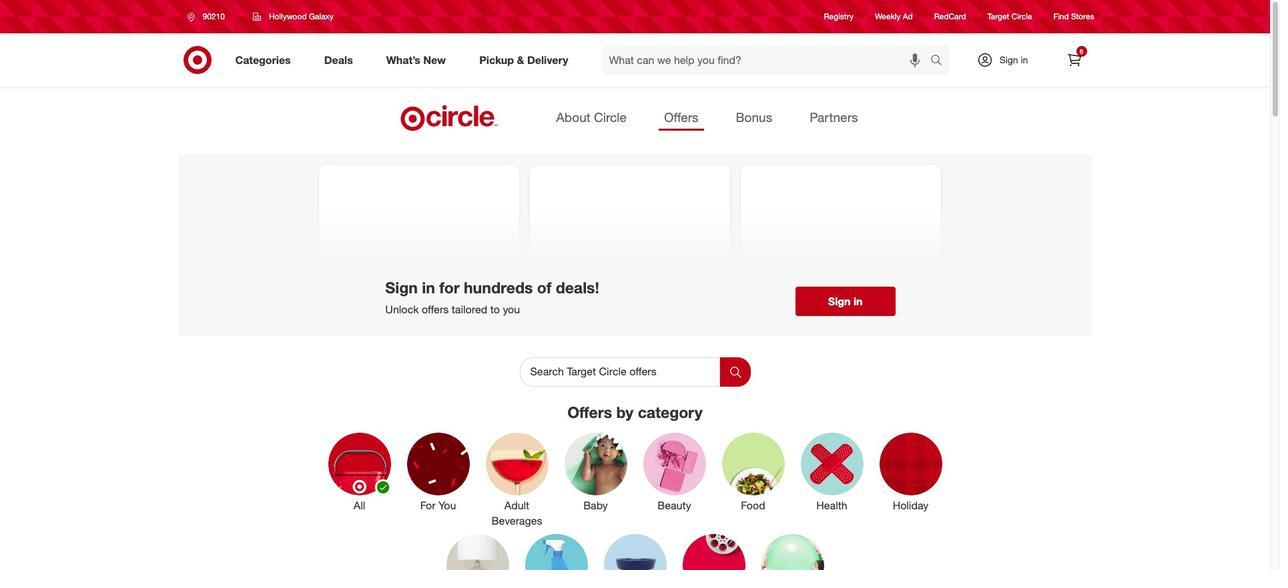 Task type: vqa. For each thing, say whether or not it's contained in the screenshot.
Weekly Ad
yes



Task type: describe. For each thing, give the bounding box(es) containing it.
sign in button
[[796, 287, 896, 317]]

2 horizontal spatial in
[[1021, 54, 1029, 65]]

registry
[[824, 12, 854, 22]]

hundreds
[[464, 278, 533, 297]]

pickup & delivery link
[[468, 45, 585, 75]]

by
[[617, 403, 634, 422]]

category
[[638, 403, 703, 422]]

food
[[741, 499, 766, 513]]

baby button
[[565, 433, 627, 529]]

bonus
[[736, 110, 773, 125]]

0 vertical spatial sign in
[[1000, 54, 1029, 65]]

about circle link
[[551, 106, 632, 131]]

for you button
[[407, 433, 470, 529]]

target
[[988, 12, 1010, 22]]

adult
[[505, 499, 530, 513]]

what's new link
[[375, 45, 463, 75]]

circle for about circle
[[594, 110, 627, 125]]

partners
[[810, 110, 858, 125]]

sign inside 'button'
[[829, 295, 851, 309]]

redcard link
[[935, 11, 967, 22]]

hollywood galaxy
[[269, 11, 334, 21]]

all button
[[328, 433, 391, 529]]

find stores link
[[1054, 11, 1095, 22]]

90210 button
[[179, 5, 239, 29]]

holiday button
[[880, 433, 943, 529]]

deals link
[[313, 45, 370, 75]]

sign in for hundreds of deals! unlock offers tailored to you
[[386, 278, 600, 317]]

for
[[440, 278, 460, 297]]

health
[[817, 499, 848, 513]]

what's
[[386, 53, 421, 66]]

target circle
[[988, 12, 1033, 22]]

deals!
[[556, 278, 600, 297]]

tailored
[[452, 303, 488, 317]]

search button
[[925, 45, 957, 77]]

What can we help you find? suggestions appear below search field
[[601, 45, 934, 75]]

beauty button
[[643, 433, 706, 529]]

to
[[491, 303, 500, 317]]

beauty
[[658, 499, 692, 513]]

pickup & delivery
[[480, 53, 569, 66]]

stores
[[1072, 12, 1095, 22]]

health button
[[801, 433, 864, 529]]

you
[[439, 499, 456, 513]]

in inside sign in for hundreds of deals! unlock offers tailored to you
[[422, 278, 435, 297]]

search
[[925, 54, 957, 68]]



Task type: locate. For each thing, give the bounding box(es) containing it.
1 horizontal spatial circle
[[1012, 12, 1033, 22]]

sign in link
[[966, 45, 1049, 75]]

circle right about
[[594, 110, 627, 125]]

1 horizontal spatial sign in
[[1000, 54, 1029, 65]]

hollywood galaxy button
[[244, 5, 342, 29]]

pickup
[[480, 53, 514, 66]]

all
[[354, 499, 365, 513]]

bonus link
[[731, 106, 778, 131]]

sign in inside 'button'
[[829, 295, 863, 309]]

what's new
[[386, 53, 446, 66]]

circle
[[1012, 12, 1033, 22], [594, 110, 627, 125]]

6 link
[[1060, 45, 1089, 75]]

None text field
[[520, 358, 720, 387]]

offers
[[664, 110, 699, 125], [568, 403, 612, 422]]

sign inside sign in for hundreds of deals! unlock offers tailored to you
[[386, 278, 418, 297]]

find
[[1054, 12, 1070, 22]]

ad
[[903, 12, 913, 22]]

offers for offers by category
[[568, 403, 612, 422]]

1 vertical spatial circle
[[594, 110, 627, 125]]

about circle
[[557, 110, 627, 125]]

in inside 'button'
[[854, 295, 863, 309]]

holiday
[[893, 499, 929, 513]]

0 horizontal spatial sign
[[386, 278, 418, 297]]

1 horizontal spatial in
[[854, 295, 863, 309]]

0 horizontal spatial offers
[[568, 403, 612, 422]]

for
[[420, 499, 436, 513]]

0 horizontal spatial circle
[[594, 110, 627, 125]]

you
[[503, 303, 520, 317]]

circle for target circle
[[1012, 12, 1033, 22]]

partners link
[[805, 106, 864, 131]]

galaxy
[[309, 11, 334, 21]]

1 horizontal spatial offers
[[664, 110, 699, 125]]

adult beverages
[[492, 499, 543, 528]]

offers
[[422, 303, 449, 317]]

find stores
[[1054, 12, 1095, 22]]

deals
[[324, 53, 353, 66]]

in
[[1021, 54, 1029, 65], [422, 278, 435, 297], [854, 295, 863, 309]]

food button
[[722, 433, 785, 529]]

weekly
[[875, 12, 901, 22]]

offers link
[[659, 106, 704, 131]]

1 vertical spatial sign in
[[829, 295, 863, 309]]

90210
[[203, 11, 225, 21]]

baby
[[584, 499, 608, 513]]

offers for offers
[[664, 110, 699, 125]]

registry link
[[824, 11, 854, 22]]

offers by category
[[568, 403, 703, 422]]

categories link
[[224, 45, 308, 75]]

categories
[[235, 53, 291, 66]]

about
[[557, 110, 591, 125]]

redcard
[[935, 12, 967, 22]]

of
[[537, 278, 552, 297]]

for you
[[420, 499, 456, 513]]

beverages
[[492, 515, 543, 528]]

1 horizontal spatial sign
[[829, 295, 851, 309]]

weekly ad link
[[875, 11, 913, 22]]

unlock
[[386, 303, 419, 317]]

0 vertical spatial offers
[[664, 110, 699, 125]]

0 horizontal spatial in
[[422, 278, 435, 297]]

0 vertical spatial circle
[[1012, 12, 1033, 22]]

weekly ad
[[875, 12, 913, 22]]

hollywood
[[269, 11, 307, 21]]

circle right target
[[1012, 12, 1033, 22]]

delivery
[[527, 53, 569, 66]]

&
[[517, 53, 525, 66]]

sign
[[1000, 54, 1019, 65], [386, 278, 418, 297], [829, 295, 851, 309]]

sign in
[[1000, 54, 1029, 65], [829, 295, 863, 309]]

2 horizontal spatial sign
[[1000, 54, 1019, 65]]

target circle logo image
[[399, 104, 500, 132]]

0 horizontal spatial sign in
[[829, 295, 863, 309]]

6
[[1080, 47, 1084, 55]]

target circle link
[[988, 11, 1033, 22]]

adult beverages button
[[486, 433, 549, 529]]

1 vertical spatial offers
[[568, 403, 612, 422]]

new
[[424, 53, 446, 66]]



